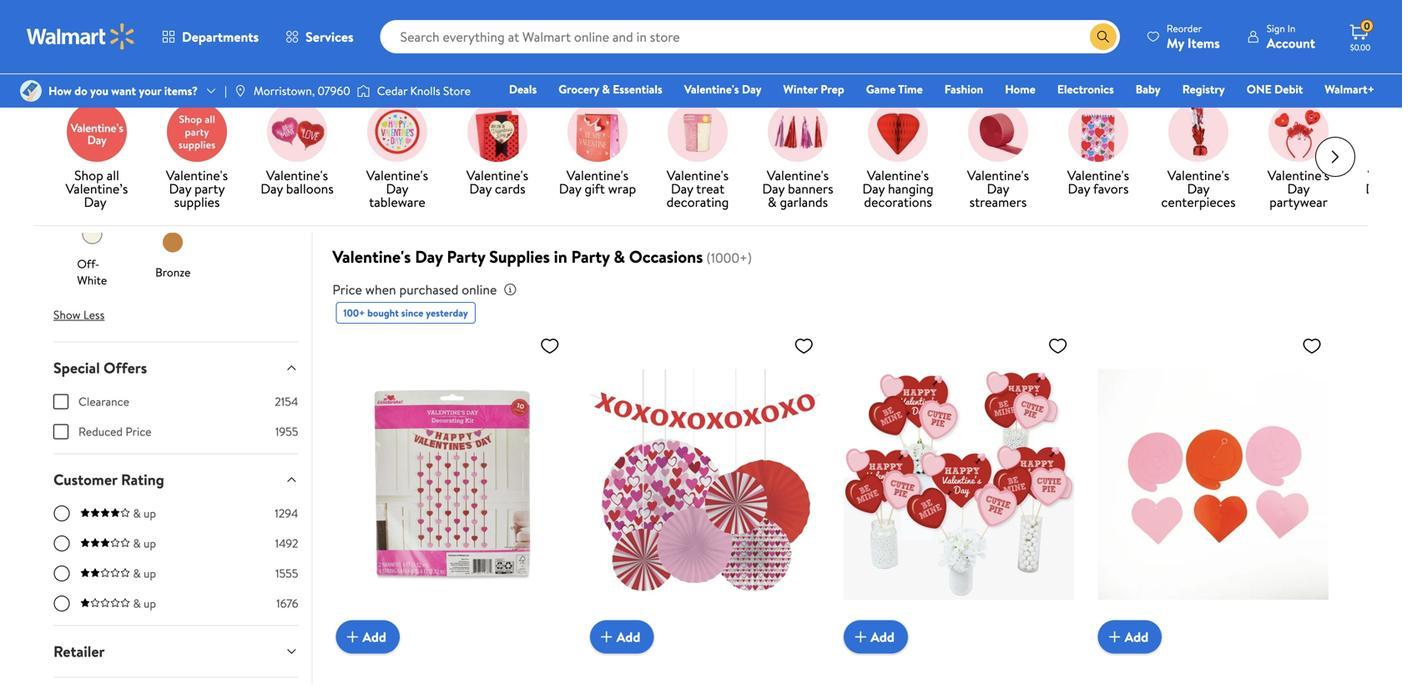 Task type: vqa. For each thing, say whether or not it's contained in the screenshot.
Add button corresponding to Big Dot of Happiness Conversation Hearts - Valentine's Day Party Centerpiece Sticks - Table Toppers - Set of 15 "image"
yes



Task type: describe. For each thing, give the bounding box(es) containing it.
wrap
[[608, 180, 636, 198]]

valentine's day balloons image
[[267, 102, 327, 162]]

in
[[554, 245, 568, 269]]

day for centerpieces
[[1188, 180, 1210, 198]]

clearance
[[78, 394, 129, 410]]

& up for 1555
[[133, 566, 156, 582]]

& up for 1492
[[133, 536, 156, 552]]

day for banners
[[763, 180, 785, 198]]

services
[[306, 28, 354, 46]]

valentine's day
[[684, 81, 762, 97]]

since
[[401, 306, 424, 320]]

when
[[365, 281, 396, 299]]

bronze button
[[155, 227, 191, 280]]

registry link
[[1175, 80, 1233, 98]]

departments button
[[149, 17, 272, 57]]

day for balloons
[[261, 180, 283, 198]]

special offers button
[[40, 343, 312, 394]]

(1000+)
[[707, 249, 752, 267]]

white
[[77, 272, 107, 289]]

4 out of 5 stars and up, 1294 items radio
[[53, 506, 70, 522]]

game
[[866, 81, 896, 97]]

banners
[[788, 180, 834, 198]]

centerpieces
[[1162, 193, 1236, 211]]

add to cart image for valentine's day xoxo banner and paper fan decor kit by way to celebrate image
[[597, 628, 617, 648]]

valentine's day centerpieces
[[1162, 166, 1236, 211]]

100+ bought since yesterday
[[343, 306, 468, 320]]

party
[[195, 180, 225, 198]]

valentine's day favors
[[1068, 166, 1130, 198]]

special offers group
[[53, 394, 298, 454]]

knolls
[[410, 83, 441, 99]]

registry
[[1183, 81, 1225, 97]]

show
[[53, 307, 81, 323]]

valentine's day gift wrap image
[[568, 102, 628, 162]]

valentine's day favors image
[[1069, 102, 1129, 162]]

electronics link
[[1050, 80, 1122, 98]]

in
[[1288, 21, 1296, 35]]

how do you want your items?
[[48, 83, 198, 99]]

day inside shop all valentine's day
[[84, 193, 107, 211]]

day for favors
[[1068, 180, 1091, 198]]

garlands
[[780, 193, 828, 211]]

price when purchased online
[[333, 281, 497, 299]]

2 party from the left
[[572, 245, 610, 269]]

do
[[74, 83, 87, 99]]

valentine's day balloons link
[[254, 102, 341, 199]]

valentine's day streamers
[[968, 166, 1030, 211]]

partywear
[[1270, 193, 1328, 211]]

valentine's day partywear image
[[1269, 102, 1329, 162]]

Search search field
[[380, 20, 1120, 53]]

valentine's day party supplies in party & occasions (1000+)
[[333, 245, 752, 269]]

online
[[462, 281, 497, 299]]

fashion link
[[937, 80, 991, 98]]

winter prep link
[[776, 80, 852, 98]]

1 horizontal spatial price
[[333, 281, 362, 299]]

1 party from the left
[[447, 245, 485, 269]]

electronics
[[1058, 81, 1114, 97]]

$0.00
[[1351, 42, 1371, 53]]

sign in to add to favorites list, valentine's day xoxo banner and paper fan decor kit by way to celebrate image
[[794, 336, 814, 357]]

off- white button
[[77, 219, 107, 289]]

1294
[[275, 506, 298, 522]]

retailer button
[[40, 627, 312, 678]]

balloons
[[286, 180, 334, 198]]

sign
[[1267, 21, 1286, 35]]

valentine's day banners & garlands image
[[768, 102, 828, 162]]

color group
[[53, 0, 298, 295]]

special offers tab
[[40, 343, 312, 394]]

sort by |
[[1172, 52, 1223, 70]]

valentine's for banners
[[767, 166, 829, 185]]

1676
[[276, 596, 298, 612]]

how
[[48, 83, 72, 99]]

reorder
[[1167, 21, 1203, 35]]

morristown, 07960
[[254, 83, 350, 99]]

debit
[[1275, 81, 1304, 97]]

time
[[898, 81, 923, 97]]

add for 3 paper danglers, way to celebrate, paper material, red and pink color, 5.8 inch image
[[1125, 628, 1149, 647]]

customer rating
[[53, 470, 164, 491]]

decorations
[[864, 193, 932, 211]]

cedar
[[377, 83, 408, 99]]

 image for how
[[20, 80, 42, 102]]

show less
[[53, 307, 105, 323]]

up for 1555
[[144, 566, 156, 582]]

offers
[[104, 358, 147, 379]]

items?
[[164, 83, 198, 99]]

decorating
[[667, 193, 729, 211]]

up for 1492
[[144, 536, 156, 552]]

add button for valentine's day xoxo banner and paper fan decor kit by way to celebrate image
[[590, 621, 654, 654]]

valentine's day link
[[677, 80, 769, 98]]

valentine's for treat
[[667, 166, 729, 185]]

my
[[1167, 34, 1185, 52]]

items
[[1188, 34, 1220, 52]]

sign in to add to favorites list, big dot of happiness conversation hearts - valentine's day party centerpiece sticks - table toppers - set of 15 image
[[1048, 336, 1068, 357]]

essentials
[[613, 81, 663, 97]]

valentine's day red and pink happy valentine's day decoration kit, 10 pieces, by way to celebrate image
[[336, 329, 567, 641]]

reduced
[[78, 424, 123, 440]]

2154
[[275, 394, 298, 410]]

add for valentine's day red and pink happy valentine's day decoration kit, 10 pieces, by way to celebrate image
[[363, 628, 387, 647]]

valentine's day xoxo banner and paper fan decor kit by way to celebrate image
[[590, 329, 821, 641]]

 image for morristown,
[[234, 84, 247, 98]]

Walmart Site-Wide search field
[[380, 20, 1120, 53]]

cedar knolls store
[[377, 83, 471, 99]]

valentine's day partywear
[[1268, 166, 1330, 211]]

deals link
[[502, 80, 545, 98]]

valentine's for balloons
[[266, 166, 328, 185]]

add to cart image for 3 paper danglers, way to celebrate, paper material, red and pink color, 5.8 inch image
[[1105, 628, 1125, 648]]

valentine's day hanging decorations link
[[855, 102, 942, 212]]

& up for 1676
[[133, 596, 156, 612]]

day left winter in the top of the page
[[742, 81, 762, 97]]

valentine's day treat decorating link
[[655, 102, 741, 212]]

day for gift
[[559, 180, 582, 198]]

& inside the valentine's day banners & garlands
[[768, 193, 777, 211]]

store
[[99, 53, 125, 69]]

walmart+
[[1325, 81, 1375, 97]]

shop all valentine's day
[[66, 166, 128, 211]]

price inside the special offers group
[[126, 424, 152, 440]]

legal information image
[[504, 283, 517, 296]]

one debit link
[[1240, 80, 1311, 98]]

day for tableware
[[386, 180, 409, 198]]

game time link
[[859, 80, 931, 98]]

streamers
[[970, 193, 1027, 211]]

walmart image
[[27, 23, 135, 50]]



Task type: locate. For each thing, give the bounding box(es) containing it.
day left hanging
[[863, 180, 885, 198]]

 image left cedar
[[357, 83, 370, 99]]

sign in to add to favorites list, valentine's day red and pink happy valentine's day decoration kit, 10 pieces, by way to celebrate image
[[540, 336, 560, 357]]

valentine's down valentine's day balloons image
[[266, 166, 328, 185]]

0 horizontal spatial  image
[[20, 80, 42, 102]]

valentine's day party supplies
[[166, 166, 228, 211]]

sort
[[1172, 52, 1197, 70]]

| right by
[[1221, 52, 1223, 70]]

0 horizontal spatial price
[[126, 424, 152, 440]]

sign in account
[[1267, 21, 1316, 52]]

day inside valentine's day hanging decorations
[[863, 180, 885, 198]]

off- white
[[77, 256, 107, 289]]

4 up from the top
[[144, 596, 156, 612]]

 image
[[20, 80, 42, 102], [357, 83, 370, 99], [234, 84, 247, 98]]

valentine's up centerpieces
[[1168, 166, 1230, 185]]

valentine's for hanging
[[867, 166, 929, 185]]

 image left morristown,
[[234, 84, 247, 98]]

services button
[[272, 17, 367, 57]]

2 horizontal spatial  image
[[357, 83, 370, 99]]

day left treat
[[671, 180, 693, 198]]

1955
[[275, 424, 298, 440]]

valentine's for streamers
[[968, 166, 1030, 185]]

valent link
[[1356, 102, 1403, 199]]

one
[[1247, 81, 1272, 97]]

valentine's day balloons
[[261, 166, 334, 198]]

store
[[443, 83, 471, 99]]

valentine's day hanging decorations image
[[868, 102, 928, 162]]

valentine's up the supplies
[[166, 166, 228, 185]]

day left party
[[169, 180, 191, 198]]

valentine's day gift wrap link
[[554, 102, 641, 199]]

valentine's for favors
[[1068, 166, 1130, 185]]

fashion
[[945, 81, 984, 97]]

0 vertical spatial price
[[333, 281, 362, 299]]

price right reduced
[[126, 424, 152, 440]]

up
[[144, 506, 156, 522], [144, 536, 156, 552], [144, 566, 156, 582], [144, 596, 156, 612]]

add for big dot of happiness conversation hearts - valentine's day party centerpiece sticks - table toppers - set of 15 image
[[871, 628, 895, 647]]

price up "100+" on the left top
[[333, 281, 362, 299]]

party
[[447, 245, 485, 269], [572, 245, 610, 269]]

customer rating option group
[[53, 506, 298, 626]]

valentine's day centerpieces link
[[1156, 102, 1242, 212]]

subscription
[[523, 53, 586, 69]]

day inside valentine's day favors
[[1068, 180, 1091, 198]]

valentine's day treat decorating
[[667, 166, 729, 211]]

3 add button from the left
[[844, 621, 908, 654]]

retailer tab
[[40, 627, 312, 678]]

100+
[[343, 306, 365, 320]]

valentine's inside valentine's day centerpieces
[[1168, 166, 1230, 185]]

3 add from the left
[[871, 628, 895, 647]]

day inside the valentine's day banners & garlands
[[763, 180, 785, 198]]

valentine's day banners & garlands
[[763, 166, 834, 211]]

valentine's for gift
[[567, 166, 629, 185]]

0
[[1365, 19, 1371, 33]]

add to cart image for big dot of happiness conversation hearts - valentine's day party centerpiece sticks - table toppers - set of 15 image
[[851, 628, 871, 648]]

yesterday
[[426, 306, 468, 320]]

2 add from the left
[[617, 628, 641, 647]]

4 add from the left
[[1125, 628, 1149, 647]]

day for streamers
[[987, 180, 1010, 198]]

add button for big dot of happiness conversation hearts - valentine's day party centerpiece sticks - table toppers - set of 15 image
[[844, 621, 908, 654]]

valentine's day favors link
[[1055, 102, 1142, 199]]

2 up from the top
[[144, 536, 156, 552]]

sort and filter section element
[[33, 34, 1369, 88]]

valentine's day hanging decorations
[[863, 166, 934, 211]]

1 add button from the left
[[336, 621, 400, 654]]

by
[[1200, 52, 1214, 70]]

1 add to cart image from the left
[[597, 628, 617, 648]]

0 horizontal spatial |
[[225, 83, 227, 99]]

valentine's inside valentine's day gift wrap
[[567, 166, 629, 185]]

valentine's up when
[[333, 245, 411, 269]]

valentine's up decorations
[[867, 166, 929, 185]]

valentine's inside valentine's day hanging decorations
[[867, 166, 929, 185]]

day for treat
[[671, 180, 693, 198]]

valentine's down valentine's day cards image at the top left of the page
[[467, 166, 529, 185]]

2 horizontal spatial add to cart image
[[1105, 628, 1125, 648]]

2 out of 5 stars and up, 1555 items radio
[[53, 566, 70, 582]]

valentine's day party supplies image
[[167, 102, 227, 162]]

valentine's day partywear link
[[1256, 102, 1343, 212]]

home link
[[998, 80, 1044, 98]]

|
[[1221, 52, 1223, 70], [225, 83, 227, 99]]

valentine's for tableware
[[366, 166, 428, 185]]

up for 1676
[[144, 596, 156, 612]]

3 & up from the top
[[133, 566, 156, 582]]

next slide for chipmodulewithimages list image
[[1316, 137, 1356, 177]]

valentine's up partywear
[[1268, 166, 1330, 185]]

day for partywear
[[1288, 180, 1310, 198]]

valentine's day streamers link
[[955, 102, 1042, 212]]

1492
[[275, 536, 298, 552]]

valentine's inside valentine's day treat decorating
[[667, 166, 729, 185]]

& up for 1294
[[133, 506, 156, 522]]

day down shop
[[84, 193, 107, 211]]

4 add button from the left
[[1098, 621, 1162, 654]]

day inside the valentine's day streamers
[[987, 180, 1010, 198]]

valentine's for party
[[333, 245, 411, 269]]

baby link
[[1129, 80, 1169, 98]]

valentine's up streamers
[[968, 166, 1030, 185]]

tab
[[40, 678, 312, 685]]

morristown,
[[254, 83, 315, 99]]

day for party
[[169, 180, 191, 198]]

day down the "valentine's day partywear" image
[[1288, 180, 1310, 198]]

0 vertical spatial |
[[1221, 52, 1223, 70]]

party right in on the left top of page
[[572, 245, 610, 269]]

valentine's day tableware link
[[354, 102, 441, 212]]

day left favors
[[1068, 180, 1091, 198]]

2 & up from the top
[[133, 536, 156, 552]]

valentine's day cards
[[467, 166, 529, 198]]

1 horizontal spatial add to cart image
[[851, 628, 871, 648]]

valentine's up "tableware"
[[366, 166, 428, 185]]

retailer
[[53, 642, 105, 663]]

day inside 'valentine's day partywear'
[[1288, 180, 1310, 198]]

day down "valentine's day centerpieces" image at top
[[1188, 180, 1210, 198]]

day left the cards
[[470, 180, 492, 198]]

day left balloons
[[261, 180, 283, 198]]

| right items?
[[225, 83, 227, 99]]

customer
[[53, 470, 117, 491]]

day inside valentine's day centerpieces
[[1188, 180, 1210, 198]]

0 horizontal spatial party
[[447, 245, 485, 269]]

 image left how
[[20, 80, 42, 102]]

grocery
[[559, 81, 599, 97]]

3 up from the top
[[144, 566, 156, 582]]

supplies
[[489, 245, 550, 269]]

day down the valentine's day tableware image
[[386, 180, 409, 198]]

valentine's down valentine's day gift wrap image
[[567, 166, 629, 185]]

1 & up from the top
[[133, 506, 156, 522]]

valentine's for centerpieces
[[1168, 166, 1230, 185]]

valentine's for partywear
[[1268, 166, 1330, 185]]

customer rating tab
[[40, 455, 312, 506]]

valentine's day cards link
[[454, 102, 541, 199]]

add
[[363, 628, 387, 647], [617, 628, 641, 647], [871, 628, 895, 647], [1125, 628, 1149, 647]]

valentine's for party
[[166, 166, 228, 185]]

day inside valentine's day treat decorating
[[671, 180, 693, 198]]

day inside valentine's day tableware
[[386, 180, 409, 198]]

game time
[[866, 81, 923, 97]]

day for hanging
[[863, 180, 885, 198]]

valentine's inside the valentine's day banners & garlands
[[767, 166, 829, 185]]

valentine's up "garlands"
[[767, 166, 829, 185]]

valentine's up decorating
[[667, 166, 729, 185]]

3 paper danglers, way to celebrate, paper material, red and pink color, 5.8 inch image
[[1098, 329, 1329, 641]]

1 vertical spatial price
[[126, 424, 152, 440]]

departments
[[182, 28, 259, 46]]

4 & up from the top
[[133, 596, 156, 612]]

valentine's day cards image
[[468, 102, 528, 162]]

tableware
[[369, 193, 426, 211]]

2 add button from the left
[[590, 621, 654, 654]]

1 up from the top
[[144, 506, 156, 522]]

purchased
[[399, 281, 459, 299]]

day for party
[[415, 245, 443, 269]]

valentine's
[[66, 180, 128, 198]]

valentine's up valentine's day treat decorating image
[[684, 81, 739, 97]]

day inside "valentine's day cards"
[[470, 180, 492, 198]]

search icon image
[[1097, 30, 1110, 43]]

account
[[1267, 34, 1316, 52]]

day for cards
[[470, 180, 492, 198]]

add for valentine's day xoxo banner and paper fan decor kit by way to celebrate image
[[617, 628, 641, 647]]

1 vertical spatial |
[[225, 83, 227, 99]]

rating
[[121, 470, 164, 491]]

shop all valentine's day image
[[67, 102, 127, 162]]

3 out of 5 stars and up, 1492 items radio
[[53, 536, 70, 552]]

hanging
[[888, 180, 934, 198]]

sign in to add to favorites list, 3 paper danglers, way to celebrate, paper material, red and pink color, 5.8 inch image
[[1302, 336, 1322, 357]]

1 out of 5 stars and up, 1676 items radio
[[53, 596, 70, 612]]

valentine's down valentine's day favors image
[[1068, 166, 1130, 185]]

valentine's day treat decorating image
[[668, 102, 728, 162]]

None checkbox
[[53, 395, 68, 410], [53, 425, 68, 440], [53, 395, 68, 410], [53, 425, 68, 440]]

valentine's inside valentine's day balloons
[[266, 166, 328, 185]]

1 add from the left
[[363, 628, 387, 647]]

prep
[[821, 81, 845, 97]]

1 horizontal spatial party
[[572, 245, 610, 269]]

 image for cedar
[[357, 83, 370, 99]]

big dot of happiness conversation hearts - valentine's day party centerpiece sticks - table toppers - set of 15 image
[[844, 329, 1075, 641]]

2 add to cart image from the left
[[851, 628, 871, 648]]

occasions
[[629, 245, 703, 269]]

valentine's for cards
[[467, 166, 529, 185]]

valentine's day tableware image
[[367, 102, 427, 162]]

day inside valentine's day party supplies
[[169, 180, 191, 198]]

in-store button
[[53, 48, 143, 74]]

baby
[[1136, 81, 1161, 97]]

party up online
[[447, 245, 485, 269]]

in-
[[85, 53, 99, 69]]

day down the valentine's day streamers image
[[987, 180, 1010, 198]]

your
[[139, 83, 161, 99]]

bought
[[368, 306, 399, 320]]

winter
[[784, 81, 818, 97]]

shop all valentine's day link
[[53, 102, 140, 212]]

reorder my items
[[1167, 21, 1220, 52]]

valentine's day streamers image
[[968, 102, 1029, 162]]

| inside sort and filter section element
[[1221, 52, 1223, 70]]

day left 'banners'
[[763, 180, 785, 198]]

valentine's day centerpieces image
[[1169, 102, 1229, 162]]

1 horizontal spatial |
[[1221, 52, 1223, 70]]

3 add to cart image from the left
[[1105, 628, 1125, 648]]

valentine's day gift wrap
[[559, 166, 636, 198]]

favors
[[1094, 180, 1129, 198]]

day left gift
[[559, 180, 582, 198]]

0 horizontal spatial add to cart image
[[597, 628, 617, 648]]

show less button
[[40, 302, 118, 329]]

add button for valentine's day red and pink happy valentine's day decoration kit, 10 pieces, by way to celebrate image
[[336, 621, 400, 654]]

up for 1294
[[144, 506, 156, 522]]

07960
[[318, 83, 350, 99]]

customer rating button
[[40, 455, 312, 506]]

day inside valentine's day balloons
[[261, 180, 283, 198]]

add to cart image
[[597, 628, 617, 648], [851, 628, 871, 648], [1105, 628, 1125, 648]]

add button for 3 paper danglers, way to celebrate, paper material, red and pink color, 5.8 inch image
[[1098, 621, 1162, 654]]

add to cart image
[[343, 628, 363, 648]]

valentine's day tableware
[[366, 166, 428, 211]]

day up purchased
[[415, 245, 443, 269]]

1 horizontal spatial  image
[[234, 84, 247, 98]]

day inside valentine's day gift wrap
[[559, 180, 582, 198]]

treat
[[696, 180, 725, 198]]

want
[[111, 83, 136, 99]]

off-
[[77, 256, 100, 272]]



